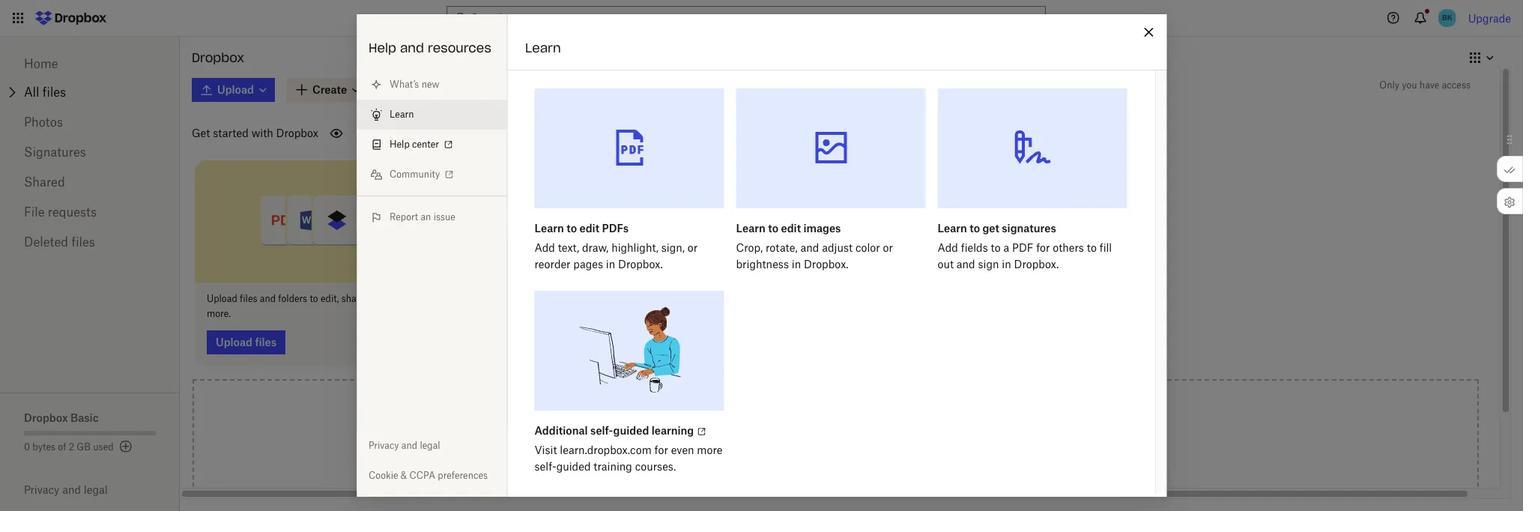 Task type: describe. For each thing, give the bounding box(es) containing it.
cookie & ccpa preferences button
[[357, 461, 507, 491]]

folders
[[278, 293, 307, 304]]

signatures link
[[24, 137, 156, 167]]

visit learn.dropbox.com for even more self-guided training courses.
[[535, 444, 723, 473]]

what's new button
[[357, 70, 507, 100]]

0 bytes of 2 gb used
[[24, 441, 114, 453]]

adjust
[[822, 241, 853, 254]]

install on desktop to work on files offline and stay synced.
[[451, 293, 642, 319]]

access.
[[696, 308, 727, 319]]

draw,
[[582, 241, 609, 254]]

0 horizontal spatial privacy
[[24, 483, 59, 496]]

pdf
[[1013, 241, 1034, 254]]

dropbox. inside learn to edit pdfs add text, draw, highlight, sign, or reorder pages in dropbox.
[[618, 258, 663, 271]]

1 vertical spatial privacy and legal link
[[24, 483, 180, 496]]

get started with dropbox
[[192, 127, 318, 139]]

requests
[[48, 205, 97, 220]]

used
[[93, 441, 114, 453]]

more.
[[207, 308, 231, 319]]

privacy inside 'help and resources' 'dialog'
[[369, 440, 399, 451]]

community
[[390, 169, 440, 180]]

to inside learn to edit images crop, rotate, and adjust color or brightness in dropbox.
[[768, 222, 779, 235]]

learn to get signatures add fields to a pdf for others to fill out and sign in dropbox.
[[938, 222, 1113, 271]]

get
[[983, 222, 1000, 235]]

report an issue
[[390, 211, 456, 223]]

for inside visit learn.dropbox.com for even more self-guided training courses.
[[655, 444, 669, 456]]

sign
[[978, 258, 1000, 271]]

share files with anyone and control edit or view access.
[[696, 293, 897, 319]]

even
[[671, 444, 694, 456]]

community link
[[357, 160, 507, 190]]

and down 2 at the bottom of page
[[62, 483, 81, 496]]

and inside share files with anyone and control edit or view access.
[[797, 293, 813, 304]]

add for add text, draw, highlight, sign, or reorder pages in dropbox.
[[535, 241, 555, 254]]

of
[[58, 441, 66, 453]]

&
[[401, 470, 407, 481]]

0 vertical spatial privacy and legal link
[[357, 431, 507, 461]]

highlight,
[[612, 241, 659, 254]]

others
[[1053, 241, 1084, 254]]

file requests
[[24, 205, 97, 220]]

to left a
[[991, 241, 1001, 254]]

report
[[390, 211, 418, 223]]

learn to edit images link
[[736, 220, 926, 237]]

home
[[24, 56, 58, 71]]

to inside "upload files and folders to edit, share, sign, and more."
[[310, 293, 318, 304]]

share,
[[342, 293, 367, 304]]

2
[[69, 441, 74, 453]]

learn to get signatures link
[[938, 220, 1128, 237]]

additional
[[535, 424, 588, 437]]

preferences
[[438, 470, 488, 481]]

work
[[540, 293, 561, 304]]

1 horizontal spatial guided
[[614, 424, 649, 437]]

photos
[[24, 115, 63, 130]]

help center link
[[357, 130, 507, 160]]

upload
[[207, 293, 237, 304]]

get more space image
[[117, 438, 135, 456]]

get
[[192, 127, 210, 139]]

what's new
[[390, 79, 440, 90]]

resources
[[428, 40, 491, 55]]

files inside "install on desktop to work on files offline and stay synced."
[[577, 293, 594, 304]]

gb
[[77, 441, 91, 453]]

0
[[24, 441, 30, 453]]

upgrade link
[[1469, 12, 1512, 24]]

anyone
[[764, 293, 795, 304]]

guided inside visit learn.dropbox.com for even more self-guided training courses.
[[557, 460, 591, 473]]

pdfs
[[602, 222, 629, 235]]

issue
[[434, 211, 456, 223]]

shared
[[24, 175, 65, 190]]

files for deleted
[[72, 235, 95, 250]]

file
[[24, 205, 45, 220]]

courses.
[[635, 460, 676, 473]]

and left folders
[[260, 293, 276, 304]]

or inside share files with anyone and control edit or view access.
[[867, 293, 875, 304]]

additional self-guided learning
[[535, 424, 694, 437]]

1 horizontal spatial self-
[[591, 424, 614, 437]]

access
[[1443, 79, 1471, 91]]

learn to edit images crop, rotate, and adjust color or brightness in dropbox.
[[736, 222, 893, 271]]

sign, inside learn to edit pdfs add text, draw, highlight, sign, or reorder pages in dropbox.
[[662, 241, 685, 254]]

help and resources dialog
[[357, 14, 1167, 497]]

new
[[422, 79, 440, 90]]

additional self-guided learning link
[[535, 423, 724, 439]]

deleted files link
[[24, 227, 156, 257]]

files for share
[[723, 293, 741, 304]]

upload files and folders to edit, share, sign, and more.
[[207, 293, 408, 319]]

help and resources
[[369, 40, 491, 55]]

to left fill
[[1087, 241, 1097, 254]]

dropbox for dropbox
[[192, 50, 244, 65]]

for inside learn to get signatures add fields to a pdf for others to fill out and sign in dropbox.
[[1037, 241, 1050, 254]]

signatures
[[1002, 222, 1057, 235]]

edit inside share files with anyone and control edit or view access.
[[848, 293, 864, 304]]

dropbox for dropbox basic
[[24, 412, 68, 424]]

a
[[1004, 241, 1010, 254]]

rotate,
[[766, 241, 798, 254]]

upgrade
[[1469, 12, 1512, 24]]

sign, inside "upload files and folders to edit, share, sign, and more."
[[369, 293, 389, 304]]

learn inside button
[[390, 109, 414, 120]]

cookie & ccpa preferences
[[369, 470, 488, 481]]

learn for learn to edit images
[[736, 222, 766, 235]]

images
[[804, 222, 841, 235]]



Task type: vqa. For each thing, say whether or not it's contained in the screenshot.
connect
no



Task type: locate. For each thing, give the bounding box(es) containing it.
to
[[567, 222, 577, 235], [768, 222, 779, 235], [970, 222, 980, 235], [991, 241, 1001, 254], [1087, 241, 1097, 254], [310, 293, 318, 304], [529, 293, 538, 304]]

for
[[1037, 241, 1050, 254], [655, 444, 669, 456]]

home link
[[24, 49, 156, 79]]

0 vertical spatial sign,
[[662, 241, 685, 254]]

edit for pdfs
[[580, 222, 600, 235]]

to inside "install on desktop to work on files offline and stay synced."
[[529, 293, 538, 304]]

files inside deleted files "link"
[[72, 235, 95, 250]]

on up the synced.
[[480, 293, 491, 304]]

3 dropbox. from the left
[[1015, 258, 1059, 271]]

files for upload
[[240, 293, 258, 304]]

or up share on the bottom left
[[688, 241, 698, 254]]

only
[[1380, 79, 1400, 91]]

add up out
[[938, 241, 959, 254]]

0 vertical spatial privacy and legal
[[369, 440, 440, 451]]

1 on from the left
[[480, 293, 491, 304]]

files inside share files with anyone and control edit or view access.
[[723, 293, 741, 304]]

in inside learn to edit pdfs add text, draw, highlight, sign, or reorder pages in dropbox.
[[606, 258, 616, 271]]

and up what's new
[[400, 40, 424, 55]]

install
[[451, 293, 478, 304]]

0 vertical spatial privacy
[[369, 440, 399, 451]]

edit inside learn to edit images crop, rotate, and adjust color or brightness in dropbox.
[[781, 222, 801, 235]]

global header element
[[0, 0, 1524, 37]]

desktop
[[493, 293, 527, 304]]

0 vertical spatial for
[[1037, 241, 1050, 254]]

1 vertical spatial self-
[[535, 460, 557, 473]]

learn for learn to get signatures
[[938, 222, 967, 235]]

dropbox. inside learn to get signatures add fields to a pdf for others to fill out and sign in dropbox.
[[1015, 258, 1059, 271]]

0 horizontal spatial privacy and legal link
[[24, 483, 180, 496]]

1 vertical spatial privacy and legal
[[24, 483, 108, 496]]

and down the images
[[801, 241, 820, 254]]

and
[[400, 40, 424, 55], [801, 241, 820, 254], [957, 258, 976, 271], [260, 293, 276, 304], [392, 293, 408, 304], [626, 293, 642, 304], [797, 293, 813, 304], [402, 440, 418, 451], [62, 483, 81, 496]]

signatures
[[24, 145, 86, 160]]

help left center
[[390, 139, 410, 150]]

edit inside learn to edit pdfs add text, draw, highlight, sign, or reorder pages in dropbox.
[[580, 222, 600, 235]]

0 horizontal spatial self-
[[535, 460, 557, 473]]

or left view
[[867, 293, 875, 304]]

or for add text, draw, highlight, sign, or reorder pages in dropbox.
[[688, 241, 698, 254]]

text,
[[558, 241, 579, 254]]

legal up cookie & ccpa preferences
[[420, 440, 440, 451]]

0 vertical spatial dropbox
[[192, 50, 244, 65]]

sign, right share,
[[369, 293, 389, 304]]

self- up learn.dropbox.com in the bottom left of the page
[[591, 424, 614, 437]]

privacy and legal link up cookie & ccpa preferences
[[357, 431, 507, 461]]

for up courses.
[[655, 444, 669, 456]]

with right started
[[252, 127, 273, 139]]

2 horizontal spatial or
[[883, 241, 893, 254]]

0 horizontal spatial or
[[688, 241, 698, 254]]

self- inside visit learn.dropbox.com for even more self-guided training courses.
[[535, 460, 557, 473]]

privacy and legal up the &
[[369, 440, 440, 451]]

sign, right highlight, on the left top
[[662, 241, 685, 254]]

reorder
[[535, 258, 571, 271]]

2 horizontal spatial dropbox.
[[1015, 258, 1059, 271]]

in right pages
[[606, 258, 616, 271]]

and up the &
[[402, 440, 418, 451]]

more
[[697, 444, 723, 456]]

help for help center
[[390, 139, 410, 150]]

started
[[213, 127, 249, 139]]

1 horizontal spatial with
[[743, 293, 762, 304]]

0 horizontal spatial for
[[655, 444, 669, 456]]

on right the work
[[564, 293, 574, 304]]

to left the work
[[529, 293, 538, 304]]

1 horizontal spatial legal
[[420, 440, 440, 451]]

1 horizontal spatial in
[[792, 258, 801, 271]]

1 horizontal spatial privacy
[[369, 440, 399, 451]]

and down fields
[[957, 258, 976, 271]]

files right share on the bottom left
[[723, 293, 741, 304]]

to inside learn to edit pdfs add text, draw, highlight, sign, or reorder pages in dropbox.
[[567, 222, 577, 235]]

1 vertical spatial guided
[[557, 460, 591, 473]]

guided up visit learn.dropbox.com for even more self-guided training courses.
[[614, 424, 649, 437]]

0 vertical spatial self-
[[591, 424, 614, 437]]

2 horizontal spatial dropbox
[[276, 127, 318, 139]]

dropbox.
[[618, 258, 663, 271], [804, 258, 849, 271], [1015, 258, 1059, 271]]

and left control
[[797, 293, 813, 304]]

2 add from the left
[[938, 241, 959, 254]]

sign,
[[662, 241, 685, 254], [369, 293, 389, 304]]

dropbox. down pdf
[[1015, 258, 1059, 271]]

and inside learn to edit images crop, rotate, and adjust color or brightness in dropbox.
[[801, 241, 820, 254]]

learn
[[525, 40, 561, 55], [390, 109, 414, 120], [535, 222, 564, 235], [736, 222, 766, 235], [938, 222, 967, 235]]

files down 'file requests' link at top left
[[72, 235, 95, 250]]

in inside learn to edit images crop, rotate, and adjust color or brightness in dropbox.
[[792, 258, 801, 271]]

2 horizontal spatial in
[[1002, 258, 1012, 271]]

you
[[1403, 79, 1418, 91]]

help center
[[390, 139, 439, 150]]

deleted
[[24, 235, 68, 250]]

privacy and legal
[[369, 440, 440, 451], [24, 483, 108, 496]]

2 on from the left
[[564, 293, 574, 304]]

to up text,
[[567, 222, 577, 235]]

privacy and legal down 0 bytes of 2 gb used on the left
[[24, 483, 108, 496]]

fields
[[961, 241, 988, 254]]

privacy up cookie
[[369, 440, 399, 451]]

1 vertical spatial with
[[743, 293, 762, 304]]

1 horizontal spatial on
[[564, 293, 574, 304]]

training
[[594, 460, 633, 473]]

0 horizontal spatial on
[[480, 293, 491, 304]]

or
[[688, 241, 698, 254], [883, 241, 893, 254], [867, 293, 875, 304]]

learn.dropbox.com
[[560, 444, 652, 456]]

2 horizontal spatial edit
[[848, 293, 864, 304]]

learn to edit pdfs add text, draw, highlight, sign, or reorder pages in dropbox.
[[535, 222, 698, 271]]

1 add from the left
[[535, 241, 555, 254]]

or inside learn to edit images crop, rotate, and adjust color or brightness in dropbox.
[[883, 241, 893, 254]]

1 vertical spatial for
[[655, 444, 669, 456]]

learn inside learn to get signatures add fields to a pdf for others to fill out and sign in dropbox.
[[938, 222, 967, 235]]

1 vertical spatial dropbox
[[276, 127, 318, 139]]

file requests link
[[24, 197, 156, 227]]

legal down used
[[84, 483, 108, 496]]

privacy and legal link down used
[[24, 483, 180, 496]]

1 horizontal spatial add
[[938, 241, 959, 254]]

self- down visit
[[535, 460, 557, 473]]

learn for learn to edit pdfs
[[535, 222, 564, 235]]

1 horizontal spatial or
[[867, 293, 875, 304]]

0 horizontal spatial dropbox
[[24, 412, 68, 424]]

center
[[412, 139, 439, 150]]

on
[[480, 293, 491, 304], [564, 293, 574, 304]]

an
[[421, 211, 431, 223]]

edit right control
[[848, 293, 864, 304]]

0 horizontal spatial edit
[[580, 222, 600, 235]]

photos link
[[24, 107, 156, 137]]

crop,
[[736, 241, 763, 254]]

learn inside learn to edit images crop, rotate, and adjust color or brightness in dropbox.
[[736, 222, 766, 235]]

add inside learn to edit pdfs add text, draw, highlight, sign, or reorder pages in dropbox.
[[535, 241, 555, 254]]

and inside learn to get signatures add fields to a pdf for others to fill out and sign in dropbox.
[[957, 258, 976, 271]]

add up reorder
[[535, 241, 555, 254]]

control
[[816, 293, 846, 304]]

2 dropbox. from the left
[[804, 258, 849, 271]]

only you have access
[[1380, 79, 1471, 91]]

0 horizontal spatial legal
[[84, 483, 108, 496]]

0 horizontal spatial privacy and legal
[[24, 483, 108, 496]]

1 horizontal spatial edit
[[781, 222, 801, 235]]

in inside learn to get signatures add fields to a pdf for others to fill out and sign in dropbox.
[[1002, 258, 1012, 271]]

dropbox. down highlight, on the left top
[[618, 258, 663, 271]]

files left offline
[[577, 293, 594, 304]]

edit up draw,
[[580, 222, 600, 235]]

edit
[[580, 222, 600, 235], [781, 222, 801, 235], [848, 293, 864, 304]]

to up the rotate, on the right
[[768, 222, 779, 235]]

to left the edit,
[[310, 293, 318, 304]]

for right pdf
[[1037, 241, 1050, 254]]

0 vertical spatial with
[[252, 127, 273, 139]]

1 vertical spatial help
[[390, 139, 410, 150]]

edit up the rotate, on the right
[[781, 222, 801, 235]]

shared link
[[24, 167, 156, 197]]

dropbox. down adjust
[[804, 258, 849, 271]]

or right color
[[883, 241, 893, 254]]

0 vertical spatial legal
[[420, 440, 440, 451]]

and inside "install on desktop to work on files offline and stay synced."
[[626, 293, 642, 304]]

synced.
[[471, 308, 504, 319]]

cookie
[[369, 470, 398, 481]]

dropbox basic
[[24, 412, 99, 424]]

help up what's
[[369, 40, 396, 55]]

in down a
[[1002, 258, 1012, 271]]

bytes
[[32, 441, 56, 453]]

0 vertical spatial guided
[[614, 424, 649, 437]]

what's
[[390, 79, 419, 90]]

0 horizontal spatial dropbox.
[[618, 258, 663, 271]]

1 horizontal spatial sign,
[[662, 241, 685, 254]]

0 horizontal spatial add
[[535, 241, 555, 254]]

offline
[[597, 293, 624, 304]]

add for add fields to a pdf for others to fill out and sign in dropbox.
[[938, 241, 959, 254]]

1 in from the left
[[606, 258, 616, 271]]

stay
[[451, 308, 469, 319]]

and right share,
[[392, 293, 408, 304]]

0 vertical spatial help
[[369, 40, 396, 55]]

with for started
[[252, 127, 273, 139]]

in down the rotate, on the right
[[792, 258, 801, 271]]

files right the upload
[[240, 293, 258, 304]]

guided down visit
[[557, 460, 591, 473]]

add inside learn to get signatures add fields to a pdf for others to fill out and sign in dropbox.
[[938, 241, 959, 254]]

0 horizontal spatial with
[[252, 127, 273, 139]]

with for files
[[743, 293, 762, 304]]

legal inside 'help and resources' 'dialog'
[[420, 440, 440, 451]]

help
[[369, 40, 396, 55], [390, 139, 410, 150]]

0 horizontal spatial guided
[[557, 460, 591, 473]]

add
[[535, 241, 555, 254], [938, 241, 959, 254]]

or for crop, rotate, and adjust color or brightness in dropbox.
[[883, 241, 893, 254]]

color
[[856, 241, 880, 254]]

learn to edit pdfs link
[[535, 220, 724, 237]]

0 horizontal spatial in
[[606, 258, 616, 271]]

brightness
[[736, 258, 789, 271]]

deleted files
[[24, 235, 95, 250]]

view
[[878, 293, 897, 304]]

1 vertical spatial privacy
[[24, 483, 59, 496]]

guided
[[614, 424, 649, 437], [557, 460, 591, 473]]

learn inside learn to edit pdfs add text, draw, highlight, sign, or reorder pages in dropbox.
[[535, 222, 564, 235]]

files
[[72, 235, 95, 250], [240, 293, 258, 304], [577, 293, 594, 304], [723, 293, 741, 304]]

1 horizontal spatial for
[[1037, 241, 1050, 254]]

1 vertical spatial sign,
[[369, 293, 389, 304]]

to left get
[[970, 222, 980, 235]]

2 vertical spatial dropbox
[[24, 412, 68, 424]]

pages
[[574, 258, 603, 271]]

help for help and resources
[[369, 40, 396, 55]]

1 horizontal spatial privacy and legal
[[369, 440, 440, 451]]

1 vertical spatial legal
[[84, 483, 108, 496]]

privacy
[[369, 440, 399, 451], [24, 483, 59, 496]]

1 horizontal spatial dropbox
[[192, 50, 244, 65]]

edit,
[[321, 293, 339, 304]]

or inside learn to edit pdfs add text, draw, highlight, sign, or reorder pages in dropbox.
[[688, 241, 698, 254]]

1 horizontal spatial dropbox.
[[804, 258, 849, 271]]

dropbox. inside learn to edit images crop, rotate, and adjust color or brightness in dropbox.
[[804, 258, 849, 271]]

report an issue link
[[357, 202, 507, 232]]

with left anyone
[[743, 293, 762, 304]]

share
[[696, 293, 721, 304]]

files inside "upload files and folders to edit, share, sign, and more."
[[240, 293, 258, 304]]

edit for images
[[781, 222, 801, 235]]

ccpa
[[410, 470, 436, 481]]

dropbox logo - go to the homepage image
[[30, 6, 112, 30]]

privacy down 'bytes'
[[24, 483, 59, 496]]

0 horizontal spatial sign,
[[369, 293, 389, 304]]

2 in from the left
[[792, 258, 801, 271]]

learn button
[[357, 100, 507, 130]]

have
[[1420, 79, 1440, 91]]

fill
[[1100, 241, 1113, 254]]

legal
[[420, 440, 440, 451], [84, 483, 108, 496]]

basic
[[70, 412, 99, 424]]

1 horizontal spatial privacy and legal link
[[357, 431, 507, 461]]

3 in from the left
[[1002, 258, 1012, 271]]

privacy and legal inside 'help and resources' 'dialog'
[[369, 440, 440, 451]]

1 dropbox. from the left
[[618, 258, 663, 271]]

learning
[[652, 424, 694, 437]]

and right offline
[[626, 293, 642, 304]]

with inside share files with anyone and control edit or view access.
[[743, 293, 762, 304]]



